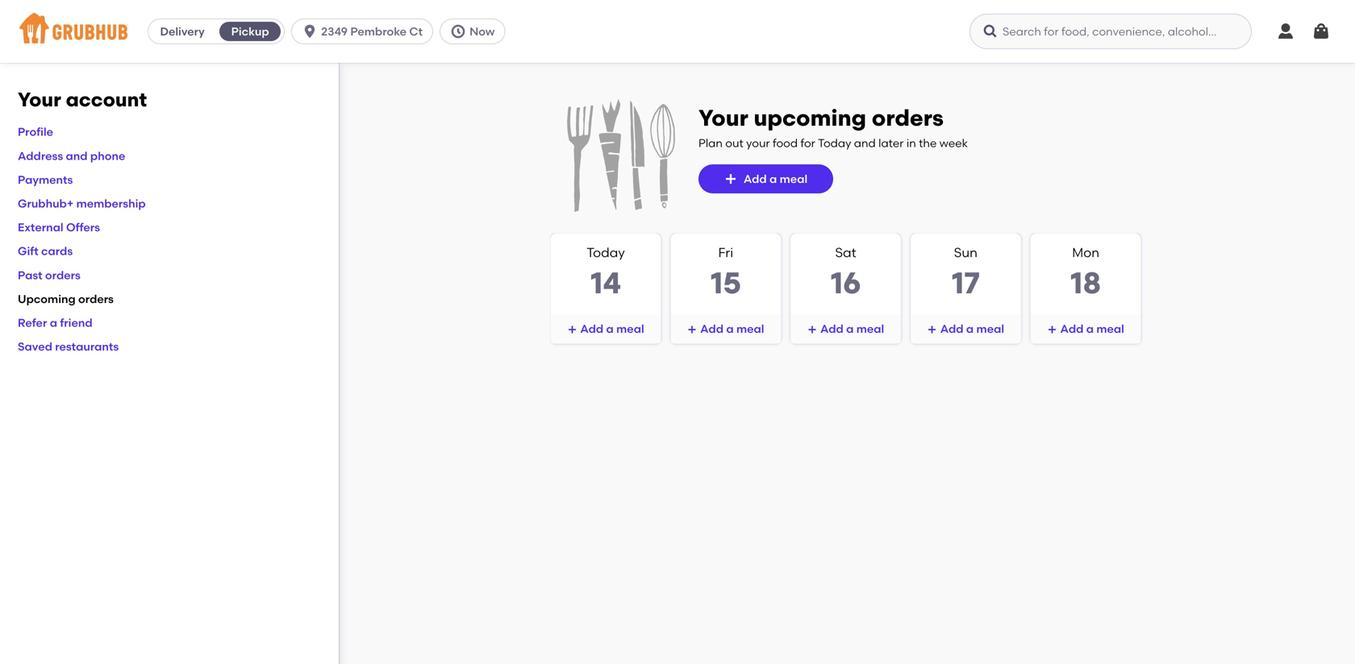 Task type: describe. For each thing, give the bounding box(es) containing it.
add a meal button for 14
[[551, 315, 661, 344]]

a right refer
[[50, 316, 57, 330]]

add a meal for 17
[[941, 322, 1005, 336]]

add a meal button for 18
[[1031, 315, 1141, 344]]

sat
[[835, 245, 857, 261]]

plan
[[699, 137, 723, 150]]

your
[[746, 137, 770, 150]]

meal for 17
[[977, 322, 1005, 336]]

upcoming orders link
[[18, 292, 114, 306]]

profile link
[[18, 125, 53, 139]]

a down food at the right of the page
[[770, 172, 777, 186]]

upcoming orders
[[18, 292, 114, 306]]

add a meal down food at the right of the page
[[744, 172, 808, 186]]

your upcoming orders plan out your food for today and later in the week
[[699, 104, 968, 150]]

15
[[711, 265, 741, 301]]

upcoming
[[18, 292, 76, 306]]

fri 15
[[711, 245, 741, 301]]

a for 18
[[1087, 322, 1094, 336]]

Search for food, convenience, alcohol... search field
[[970, 14, 1252, 49]]

past orders link
[[18, 269, 81, 282]]

pickup
[[231, 25, 269, 38]]

external offers
[[18, 221, 100, 234]]

payments
[[18, 173, 73, 187]]

add a meal button for 16
[[791, 315, 901, 344]]

account
[[66, 88, 147, 111]]

add a meal for 18
[[1061, 322, 1125, 336]]

address and phone link
[[18, 149, 125, 163]]

16
[[831, 265, 861, 301]]

orders inside your upcoming orders plan out your food for today and later in the week
[[872, 104, 944, 132]]

sat 16
[[831, 245, 861, 301]]

main navigation navigation
[[0, 0, 1356, 63]]

a for 17
[[967, 322, 974, 336]]

mon
[[1073, 245, 1100, 261]]

cards
[[41, 245, 73, 258]]

now button
[[440, 19, 512, 44]]

2349
[[321, 25, 348, 38]]

delivery button
[[149, 19, 216, 44]]

pembroke
[[350, 25, 407, 38]]

fri
[[718, 245, 734, 261]]

2349 pembroke ct
[[321, 25, 423, 38]]

add for 18
[[1061, 322, 1084, 336]]

a for 16
[[847, 322, 854, 336]]

saved
[[18, 340, 52, 354]]

delivery
[[160, 25, 205, 38]]

add a meal for 15
[[700, 322, 764, 336]]

gift
[[18, 245, 38, 258]]

add for 15
[[700, 322, 724, 336]]

offers
[[66, 221, 100, 234]]

14
[[591, 265, 621, 301]]

food
[[773, 137, 798, 150]]

grubhub+ membership
[[18, 197, 146, 211]]

add a meal for 14
[[580, 322, 644, 336]]

past orders
[[18, 269, 81, 282]]

add for 14
[[580, 322, 604, 336]]

past
[[18, 269, 42, 282]]

mon 18
[[1071, 245, 1102, 301]]

now
[[470, 25, 495, 38]]

upcoming
[[754, 104, 867, 132]]

your for upcoming
[[699, 104, 749, 132]]

grubhub+
[[18, 197, 74, 211]]

svg image inside 2349 pembroke ct button
[[302, 23, 318, 40]]



Task type: vqa. For each thing, say whether or not it's contained in the screenshot.


Task type: locate. For each thing, give the bounding box(es) containing it.
add down "18"
[[1061, 322, 1084, 336]]

meal down 15
[[737, 322, 764, 336]]

your up out
[[699, 104, 749, 132]]

and inside your upcoming orders plan out your food for today and later in the week
[[854, 137, 876, 150]]

svg image for 17
[[928, 325, 937, 335]]

meal for 16
[[857, 322, 885, 336]]

1 vertical spatial today
[[587, 245, 625, 261]]

add a meal down the 17
[[941, 322, 1005, 336]]

payments link
[[18, 173, 73, 187]]

svg image for 15
[[688, 325, 697, 335]]

add down the 17
[[941, 322, 964, 336]]

1 horizontal spatial today
[[818, 137, 852, 150]]

0 vertical spatial today
[[818, 137, 852, 150]]

svg image
[[302, 23, 318, 40], [450, 23, 466, 40], [568, 325, 577, 335], [688, 325, 697, 335], [808, 325, 817, 335], [928, 325, 937, 335], [1048, 325, 1057, 335]]

and left phone
[[66, 149, 88, 163]]

meal down the 17
[[977, 322, 1005, 336]]

meal for 18
[[1097, 322, 1125, 336]]

address and phone
[[18, 149, 125, 163]]

friend
[[60, 316, 93, 330]]

saved restaurants
[[18, 340, 119, 354]]

svg image inside now button
[[450, 23, 466, 40]]

saved restaurants link
[[18, 340, 119, 354]]

add for 16
[[821, 322, 844, 336]]

0 horizontal spatial your
[[18, 88, 61, 111]]

add a meal down 15
[[700, 322, 764, 336]]

a for 15
[[726, 322, 734, 336]]

add down your
[[744, 172, 767, 186]]

membership
[[76, 197, 146, 211]]

add a meal for 16
[[821, 322, 885, 336]]

add down 14
[[580, 322, 604, 336]]

today 14
[[587, 245, 625, 301]]

for
[[801, 137, 816, 150]]

orders up "friend"
[[78, 292, 114, 306]]

week
[[940, 137, 968, 150]]

add a meal button for 17
[[911, 315, 1021, 344]]

external
[[18, 221, 63, 234]]

meal down food at the right of the page
[[780, 172, 808, 186]]

out
[[726, 137, 744, 150]]

svg image for 18
[[1048, 325, 1057, 335]]

add a meal
[[744, 172, 808, 186], [580, 322, 644, 336], [700, 322, 764, 336], [821, 322, 885, 336], [941, 322, 1005, 336], [1061, 322, 1125, 336]]

pickup button
[[216, 19, 284, 44]]

the
[[919, 137, 937, 150]]

1 horizontal spatial and
[[854, 137, 876, 150]]

a down 14
[[606, 322, 614, 336]]

in
[[907, 137, 916, 150]]

add down 15
[[700, 322, 724, 336]]

grubhub+ membership link
[[18, 197, 146, 211]]

gift cards
[[18, 245, 73, 258]]

phone
[[90, 149, 125, 163]]

a down 15
[[726, 322, 734, 336]]

add
[[744, 172, 767, 186], [580, 322, 604, 336], [700, 322, 724, 336], [821, 322, 844, 336], [941, 322, 964, 336], [1061, 322, 1084, 336]]

add a meal button down 16
[[791, 315, 901, 344]]

today
[[818, 137, 852, 150], [587, 245, 625, 261]]

later
[[879, 137, 904, 150]]

your up profile
[[18, 88, 61, 111]]

refer
[[18, 316, 47, 330]]

orders up in
[[872, 104, 944, 132]]

orders
[[872, 104, 944, 132], [45, 269, 81, 282], [78, 292, 114, 306]]

and left later
[[854, 137, 876, 150]]

add a meal button
[[699, 165, 834, 194], [551, 315, 661, 344], [671, 315, 781, 344], [791, 315, 901, 344], [911, 315, 1021, 344], [1031, 315, 1141, 344]]

add a meal button for 15
[[671, 315, 781, 344]]

add a meal down 14
[[580, 322, 644, 336]]

17
[[952, 265, 980, 301]]

add a meal down 16
[[821, 322, 885, 336]]

add down 16
[[821, 322, 844, 336]]

a for 14
[[606, 322, 614, 336]]

ct
[[409, 25, 423, 38]]

meal
[[780, 172, 808, 186], [617, 322, 644, 336], [737, 322, 764, 336], [857, 322, 885, 336], [977, 322, 1005, 336], [1097, 322, 1125, 336]]

add a meal button down the 17
[[911, 315, 1021, 344]]

1 horizontal spatial your
[[699, 104, 749, 132]]

0 horizontal spatial today
[[587, 245, 625, 261]]

external offers link
[[18, 221, 100, 234]]

and
[[854, 137, 876, 150], [66, 149, 88, 163]]

meal down "18"
[[1097, 322, 1125, 336]]

refer a friend
[[18, 316, 93, 330]]

refer a friend link
[[18, 316, 93, 330]]

profile
[[18, 125, 53, 139]]

add a meal button down "18"
[[1031, 315, 1141, 344]]

add for 17
[[941, 322, 964, 336]]

add a meal button down 15
[[671, 315, 781, 344]]

orders for past orders
[[45, 269, 81, 282]]

sun 17
[[952, 245, 980, 301]]

svg image for 16
[[808, 325, 817, 335]]

18
[[1071, 265, 1102, 301]]

2 vertical spatial orders
[[78, 292, 114, 306]]

meal down 16
[[857, 322, 885, 336]]

add a meal down "18"
[[1061, 322, 1125, 336]]

add a meal button down your
[[699, 165, 834, 194]]

restaurants
[[55, 340, 119, 354]]

orders for upcoming orders
[[78, 292, 114, 306]]

your account
[[18, 88, 147, 111]]

today right for
[[818, 137, 852, 150]]

your
[[18, 88, 61, 111], [699, 104, 749, 132]]

1 vertical spatial orders
[[45, 269, 81, 282]]

0 horizontal spatial and
[[66, 149, 88, 163]]

add a meal button down 14
[[551, 315, 661, 344]]

today up 14
[[587, 245, 625, 261]]

your for account
[[18, 88, 61, 111]]

your inside your upcoming orders plan out your food for today and later in the week
[[699, 104, 749, 132]]

meal for 15
[[737, 322, 764, 336]]

svg image for 14
[[568, 325, 577, 335]]

2349 pembroke ct button
[[291, 19, 440, 44]]

meal down 14
[[617, 322, 644, 336]]

sun
[[954, 245, 978, 261]]

a down 16
[[847, 322, 854, 336]]

0 vertical spatial orders
[[872, 104, 944, 132]]

meal for 14
[[617, 322, 644, 336]]

gift cards link
[[18, 245, 73, 258]]

orders up the upcoming orders
[[45, 269, 81, 282]]

today inside your upcoming orders plan out your food for today and later in the week
[[818, 137, 852, 150]]

address
[[18, 149, 63, 163]]

a
[[770, 172, 777, 186], [50, 316, 57, 330], [606, 322, 614, 336], [726, 322, 734, 336], [847, 322, 854, 336], [967, 322, 974, 336], [1087, 322, 1094, 336]]

svg image
[[1276, 22, 1296, 41], [1312, 22, 1331, 41], [983, 23, 999, 40], [724, 173, 737, 186]]

a down "18"
[[1087, 322, 1094, 336]]

a down the 17
[[967, 322, 974, 336]]



